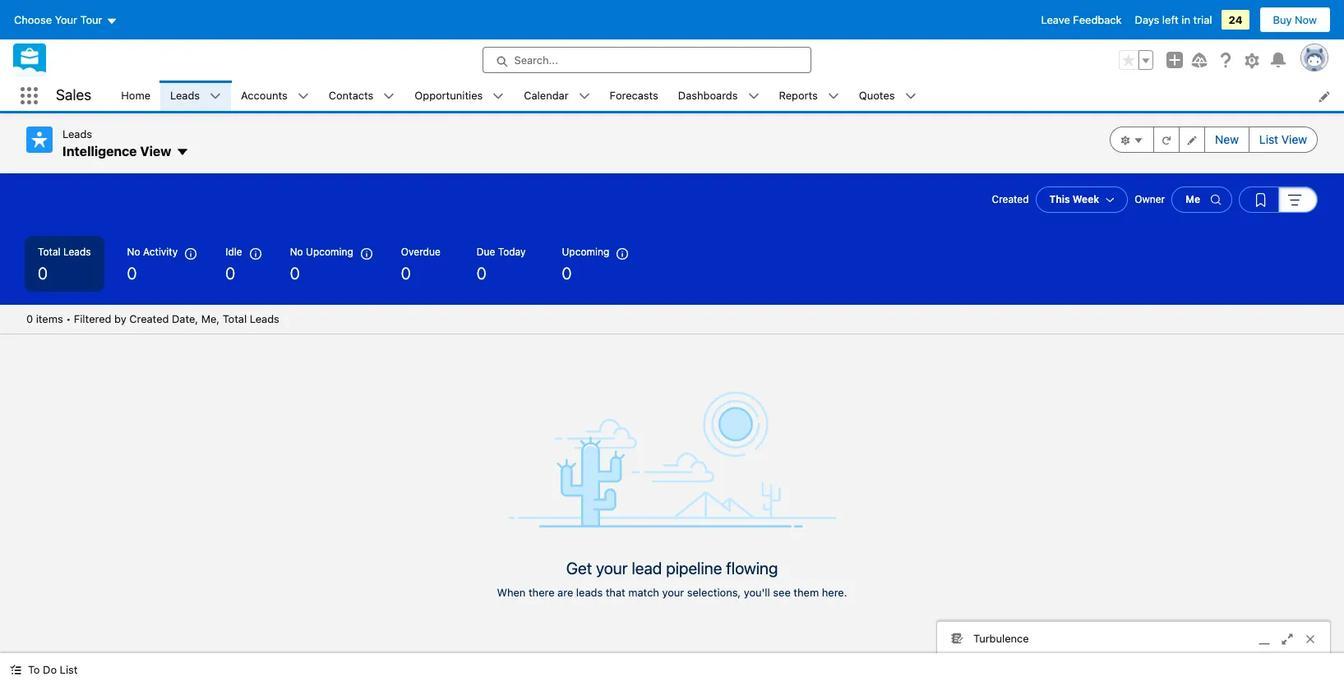 Task type: locate. For each thing, give the bounding box(es) containing it.
list right new
[[1260, 132, 1279, 146]]

0 down due
[[477, 264, 486, 283]]

text default image right calendar
[[578, 91, 590, 102]]

group up me button
[[1110, 127, 1318, 153]]

search... button
[[482, 47, 811, 73]]

your right match
[[662, 586, 684, 599]]

when
[[497, 586, 526, 599]]

1 vertical spatial your
[[662, 586, 684, 599]]

total
[[38, 246, 60, 258], [223, 312, 247, 326]]

0 horizontal spatial your
[[596, 559, 628, 578]]

to
[[28, 664, 40, 677]]

0 horizontal spatial no
[[127, 246, 140, 258]]

text default image left to
[[10, 665, 21, 676]]

2 no from the left
[[290, 246, 303, 258]]

2 horizontal spatial text default image
[[905, 91, 916, 102]]

text default image left accounts link
[[210, 91, 221, 102]]

created right by on the top left of the page
[[129, 312, 169, 326]]

total inside total leads 0
[[38, 246, 60, 258]]

choose
[[14, 13, 52, 26]]

0 up the items
[[38, 264, 48, 283]]

owner
[[1135, 193, 1165, 206]]

left
[[1162, 13, 1179, 26]]

list right "do"
[[60, 664, 78, 677]]

0 horizontal spatial upcoming
[[306, 246, 353, 258]]

0 inside overdue 0
[[401, 264, 411, 283]]

created left this
[[992, 193, 1029, 206]]

me button
[[1172, 187, 1232, 213]]

1 vertical spatial group
[[1110, 127, 1318, 153]]

contacts
[[329, 89, 374, 102]]

activity
[[143, 246, 178, 258]]

1 horizontal spatial list
[[1260, 132, 1279, 146]]

0 right due today 0
[[562, 264, 572, 283]]

overdue 0
[[401, 246, 441, 283]]

you'll
[[744, 586, 770, 599]]

your up that
[[596, 559, 628, 578]]

by
[[114, 312, 126, 326]]

1 horizontal spatial total
[[223, 312, 247, 326]]

intelligence
[[62, 143, 137, 158]]

2 text default image from the left
[[828, 91, 839, 102]]

1 vertical spatial total
[[223, 312, 247, 326]]

new button
[[1205, 127, 1250, 153]]

this week
[[1050, 193, 1099, 206]]

text default image for opportunities
[[493, 91, 504, 102]]

0 inside total leads 0
[[38, 264, 48, 283]]

created
[[992, 193, 1029, 206], [129, 312, 169, 326]]

0 horizontal spatial text default image
[[578, 91, 590, 102]]

text default image inside accounts list item
[[297, 91, 309, 102]]

0 down 'overdue'
[[401, 264, 411, 283]]

3 text default image from the left
[[905, 91, 916, 102]]

0 vertical spatial list
[[1260, 132, 1279, 146]]

0 horizontal spatial total
[[38, 246, 60, 258]]

leads right home on the top left of page
[[170, 89, 200, 102]]

buy now button
[[1259, 7, 1331, 33]]

your
[[596, 559, 628, 578], [662, 586, 684, 599]]

upcoming
[[306, 246, 353, 258], [562, 246, 609, 258]]

text default image inside dashboards list item
[[748, 91, 759, 102]]

opportunities link
[[405, 81, 493, 111]]

list view
[[1260, 132, 1307, 146]]

group containing new
[[1110, 127, 1318, 153]]

turbulence
[[973, 632, 1029, 645]]

trial
[[1193, 13, 1212, 26]]

no activity
[[127, 246, 178, 258]]

feedback
[[1073, 13, 1122, 26]]

text default image inside contacts list item
[[383, 91, 395, 102]]

text default image
[[210, 91, 221, 102], [297, 91, 309, 102], [383, 91, 395, 102], [493, 91, 504, 102], [748, 91, 759, 102], [176, 146, 189, 159], [10, 665, 21, 676]]

leave
[[1041, 13, 1070, 26]]

overdue
[[401, 246, 441, 258]]

list
[[1260, 132, 1279, 146], [60, 664, 78, 677]]

1 horizontal spatial your
[[662, 586, 684, 599]]

leads list item
[[160, 81, 231, 111]]

here.
[[822, 586, 847, 599]]

list inside the list view button
[[1260, 132, 1279, 146]]

view
[[1282, 132, 1307, 146], [140, 143, 171, 158]]

text default image left reports link
[[748, 91, 759, 102]]

flowing
[[726, 559, 778, 578]]

forecasts
[[610, 89, 658, 102]]

group down the list view button
[[1239, 187, 1318, 213]]

0 items • filtered by created date, me, total leads
[[26, 312, 279, 326]]

quotes list item
[[849, 81, 926, 111]]

0 horizontal spatial list
[[60, 664, 78, 677]]

total right 'me,'
[[223, 312, 247, 326]]

text default image inside quotes list item
[[905, 91, 916, 102]]

accounts
[[241, 89, 288, 102]]

1 horizontal spatial text default image
[[828, 91, 839, 102]]

no
[[127, 246, 140, 258], [290, 246, 303, 258]]

leave feedback
[[1041, 13, 1122, 26]]

1 vertical spatial created
[[129, 312, 169, 326]]

text default image right accounts
[[297, 91, 309, 102]]

total up the items
[[38, 246, 60, 258]]

0 items • filtered by created date, me, total leads status
[[26, 312, 279, 326]]

text default image inside opportunities list item
[[493, 91, 504, 102]]

0 horizontal spatial created
[[129, 312, 169, 326]]

forecasts link
[[600, 81, 668, 111]]

leads up •
[[63, 246, 91, 258]]

0 vertical spatial total
[[38, 246, 60, 258]]

items
[[36, 312, 63, 326]]

text default image right contacts
[[383, 91, 395, 102]]

0 horizontal spatial view
[[140, 143, 171, 158]]

text default image inside reports list item
[[828, 91, 839, 102]]

that
[[606, 586, 625, 599]]

reports list item
[[769, 81, 849, 111]]

1 no from the left
[[127, 246, 140, 258]]

choose your tour
[[14, 13, 102, 26]]

leave feedback link
[[1041, 13, 1122, 26]]

1 horizontal spatial upcoming
[[562, 246, 609, 258]]

leads
[[170, 89, 200, 102], [62, 127, 92, 141], [63, 246, 91, 258], [250, 312, 279, 326]]

text default image inside leads list item
[[210, 91, 221, 102]]

view right intelligence
[[140, 143, 171, 158]]

list
[[111, 81, 1344, 111]]

group
[[1119, 50, 1154, 70], [1110, 127, 1318, 153], [1239, 187, 1318, 213]]

0 vertical spatial your
[[596, 559, 628, 578]]

search...
[[514, 53, 558, 67]]

text default image
[[578, 91, 590, 102], [828, 91, 839, 102], [905, 91, 916, 102]]

group down 'days'
[[1119, 50, 1154, 70]]

view right new
[[1282, 132, 1307, 146]]

0
[[38, 264, 48, 283], [127, 264, 137, 283], [225, 264, 235, 283], [290, 264, 300, 283], [401, 264, 411, 283], [477, 264, 486, 283], [562, 264, 572, 283], [26, 312, 33, 326]]

text default image inside calendar list item
[[578, 91, 590, 102]]

text default image right 'reports'
[[828, 91, 839, 102]]

view inside button
[[1282, 132, 1307, 146]]

due
[[477, 246, 495, 258]]

leads right 'me,'
[[250, 312, 279, 326]]

1 horizontal spatial view
[[1282, 132, 1307, 146]]

no right idle
[[290, 246, 303, 258]]

quotes
[[859, 89, 895, 102]]

reports
[[779, 89, 818, 102]]

text default image down leads link
[[176, 146, 189, 159]]

text default image right quotes
[[905, 91, 916, 102]]

accounts list item
[[231, 81, 319, 111]]

0 left the items
[[26, 312, 33, 326]]

1 text default image from the left
[[578, 91, 590, 102]]

2 vertical spatial group
[[1239, 187, 1318, 213]]

1 horizontal spatial created
[[992, 193, 1029, 206]]

home link
[[111, 81, 160, 111]]

them
[[794, 586, 819, 599]]

1 horizontal spatial no
[[290, 246, 303, 258]]

text default image left calendar link
[[493, 91, 504, 102]]

selections,
[[687, 586, 741, 599]]

to do list
[[28, 664, 78, 677]]

lead
[[632, 559, 662, 578]]

no left activity
[[127, 246, 140, 258]]

1 vertical spatial list
[[60, 664, 78, 677]]

0 vertical spatial group
[[1119, 50, 1154, 70]]



Task type: vqa. For each thing, say whether or not it's contained in the screenshot.
Buy
yes



Task type: describe. For each thing, give the bounding box(es) containing it.
text default image for calendar
[[578, 91, 590, 102]]

to do list button
[[0, 654, 87, 687]]

1 upcoming from the left
[[306, 246, 353, 258]]

list view button
[[1249, 127, 1318, 153]]

text default image for contacts
[[383, 91, 395, 102]]

contacts list item
[[319, 81, 405, 111]]

date,
[[172, 312, 198, 326]]

0 down "no upcoming"
[[290, 264, 300, 283]]

get your lead pipeline flowing when there are leads that match your selections, you'll see them here.
[[497, 559, 847, 599]]

contacts link
[[319, 81, 383, 111]]

key performance indicators group
[[0, 236, 1344, 305]]

days
[[1135, 13, 1160, 26]]

opportunities list item
[[405, 81, 514, 111]]

no for no activity
[[127, 246, 140, 258]]

no for no upcoming
[[290, 246, 303, 258]]

0 down no activity
[[127, 264, 137, 283]]

this
[[1050, 193, 1070, 206]]

your
[[55, 13, 77, 26]]

24
[[1229, 13, 1243, 26]]

see
[[773, 586, 791, 599]]

reports link
[[769, 81, 828, 111]]

leads link
[[160, 81, 210, 111]]

buy now
[[1273, 13, 1317, 26]]

accounts link
[[231, 81, 297, 111]]

week
[[1073, 193, 1099, 206]]

0 inside due today 0
[[477, 264, 486, 283]]

calendar
[[524, 89, 569, 102]]

2 upcoming from the left
[[562, 246, 609, 258]]

dashboards list item
[[668, 81, 769, 111]]

list containing home
[[111, 81, 1344, 111]]

leads
[[576, 586, 603, 599]]

text default image for quotes
[[905, 91, 916, 102]]

text default image for reports
[[828, 91, 839, 102]]

match
[[628, 586, 659, 599]]

opportunities
[[415, 89, 483, 102]]

calendar list item
[[514, 81, 600, 111]]

tour
[[80, 13, 102, 26]]

pipeline
[[666, 559, 722, 578]]

calendar link
[[514, 81, 578, 111]]

leads up intelligence
[[62, 127, 92, 141]]

do
[[43, 664, 57, 677]]

in
[[1182, 13, 1190, 26]]

text default image for dashboards
[[748, 91, 759, 102]]

today
[[498, 246, 526, 258]]

sales
[[56, 87, 91, 104]]

get
[[566, 559, 592, 578]]

0 vertical spatial created
[[992, 193, 1029, 206]]

text default image inside to do list button
[[10, 665, 21, 676]]

text default image for leads
[[210, 91, 221, 102]]

me
[[1186, 193, 1200, 206]]

choose your tour button
[[13, 7, 118, 33]]

dashboards link
[[668, 81, 748, 111]]

filtered
[[74, 312, 111, 326]]

dashboards
[[678, 89, 738, 102]]

quotes link
[[849, 81, 905, 111]]

text default image for accounts
[[297, 91, 309, 102]]

days left in trial
[[1135, 13, 1212, 26]]

no upcoming
[[290, 246, 353, 258]]

leads inside total leads 0
[[63, 246, 91, 258]]

home
[[121, 89, 150, 102]]

me,
[[201, 312, 220, 326]]

0 down idle
[[225, 264, 235, 283]]

buy
[[1273, 13, 1292, 26]]

•
[[66, 312, 71, 326]]

this week button
[[1036, 187, 1128, 213]]

intelligence view
[[62, 143, 171, 158]]

view for list view
[[1282, 132, 1307, 146]]

there
[[529, 586, 555, 599]]

view for intelligence view
[[140, 143, 171, 158]]

leads inside list item
[[170, 89, 200, 102]]

idle
[[225, 246, 242, 258]]

total leads 0
[[38, 246, 91, 283]]

now
[[1295, 13, 1317, 26]]

due today 0
[[477, 246, 526, 283]]

new
[[1215, 132, 1239, 146]]

are
[[558, 586, 573, 599]]

list inside to do list button
[[60, 664, 78, 677]]



